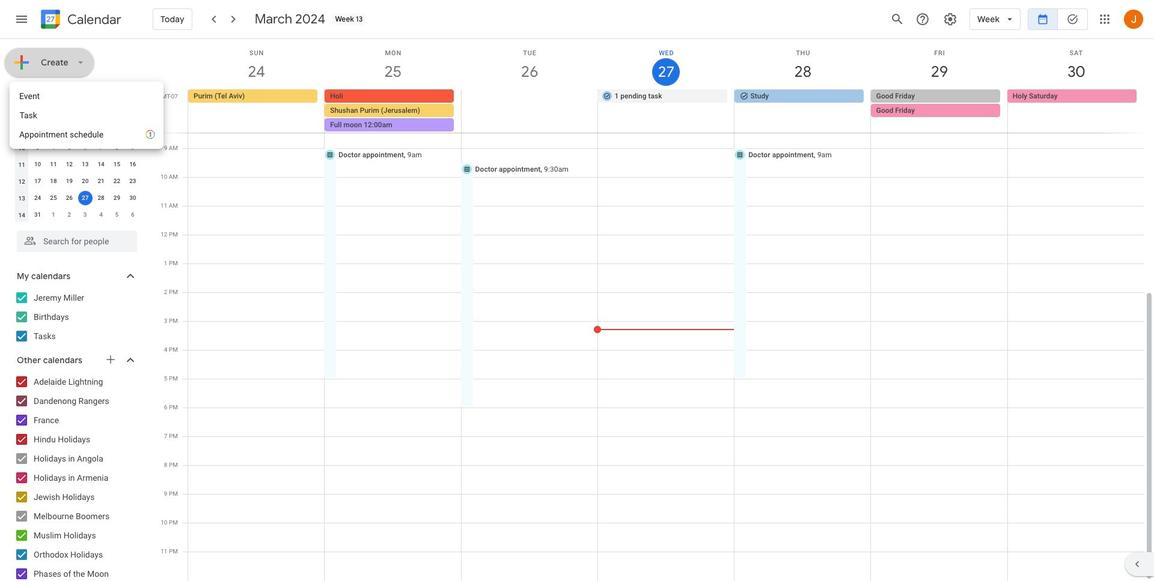Task type: locate. For each thing, give the bounding box(es) containing it.
my calendars list
[[2, 289, 149, 346]]

heading
[[65, 12, 121, 27]]

february 28 element
[[78, 124, 92, 138]]

23 element
[[126, 174, 140, 189]]

february 25 element
[[30, 124, 45, 138]]

14 element
[[94, 158, 108, 172]]

april 3 element
[[78, 208, 92, 222]]

march 2024 grid
[[11, 106, 141, 224]]

31 element
[[30, 208, 45, 222]]

28 element
[[94, 191, 108, 206]]

grid
[[154, 39, 1154, 582]]

None search field
[[0, 226, 149, 253]]

8 element
[[110, 141, 124, 155]]

29 element
[[110, 191, 124, 206]]

april 1 element
[[46, 208, 61, 222]]

row
[[183, 90, 1154, 133], [14, 106, 141, 123], [14, 123, 141, 139], [14, 139, 141, 156], [14, 156, 141, 173], [14, 173, 141, 190], [14, 190, 141, 207], [14, 207, 141, 224]]

column header
[[14, 106, 30, 123]]

cell
[[325, 90, 461, 133], [461, 90, 598, 133], [871, 90, 1008, 133], [77, 190, 93, 207]]

22 element
[[110, 174, 124, 189]]

21 element
[[94, 174, 108, 189]]

20 element
[[78, 174, 92, 189]]

april 4 element
[[94, 208, 108, 222]]

april 6 element
[[126, 208, 140, 222]]

settings menu image
[[943, 12, 958, 26]]

19 element
[[62, 174, 77, 189]]

Search for people text field
[[24, 231, 130, 253]]

15 element
[[110, 158, 124, 172]]

row group
[[14, 123, 141, 224]]

12 element
[[62, 158, 77, 172]]

10 element
[[30, 158, 45, 172]]

17 element
[[30, 174, 45, 189]]

row group inside the march 2024 'grid'
[[14, 123, 141, 224]]

4 element
[[46, 141, 61, 155]]

add other calendars image
[[105, 354, 117, 366]]

february 27 element
[[62, 124, 77, 138]]



Task type: vqa. For each thing, say whether or not it's contained in the screenshot.
10 corresponding to 10 AM
no



Task type: describe. For each thing, give the bounding box(es) containing it.
18 element
[[46, 174, 61, 189]]

february 29 element
[[94, 124, 108, 138]]

february 26 element
[[46, 124, 61, 138]]

9 element
[[126, 141, 140, 155]]

6 element
[[78, 141, 92, 155]]

calendar element
[[38, 7, 121, 34]]

other calendars list
[[2, 373, 149, 582]]

main drawer image
[[14, 12, 29, 26]]

27, today element
[[78, 191, 92, 206]]

13 element
[[78, 158, 92, 172]]

april 5 element
[[110, 208, 124, 222]]

7 element
[[94, 141, 108, 155]]

heading inside calendar element
[[65, 12, 121, 27]]

column header inside the march 2024 'grid'
[[14, 106, 30, 123]]

april 2 element
[[62, 208, 77, 222]]

16 element
[[126, 158, 140, 172]]

26 element
[[62, 191, 77, 206]]

24 element
[[30, 191, 45, 206]]

cell inside the march 2024 'grid'
[[77, 190, 93, 207]]

11 element
[[46, 158, 61, 172]]

25 element
[[46, 191, 61, 206]]

30 element
[[126, 191, 140, 206]]

5 element
[[62, 141, 77, 155]]

3 element
[[30, 141, 45, 155]]



